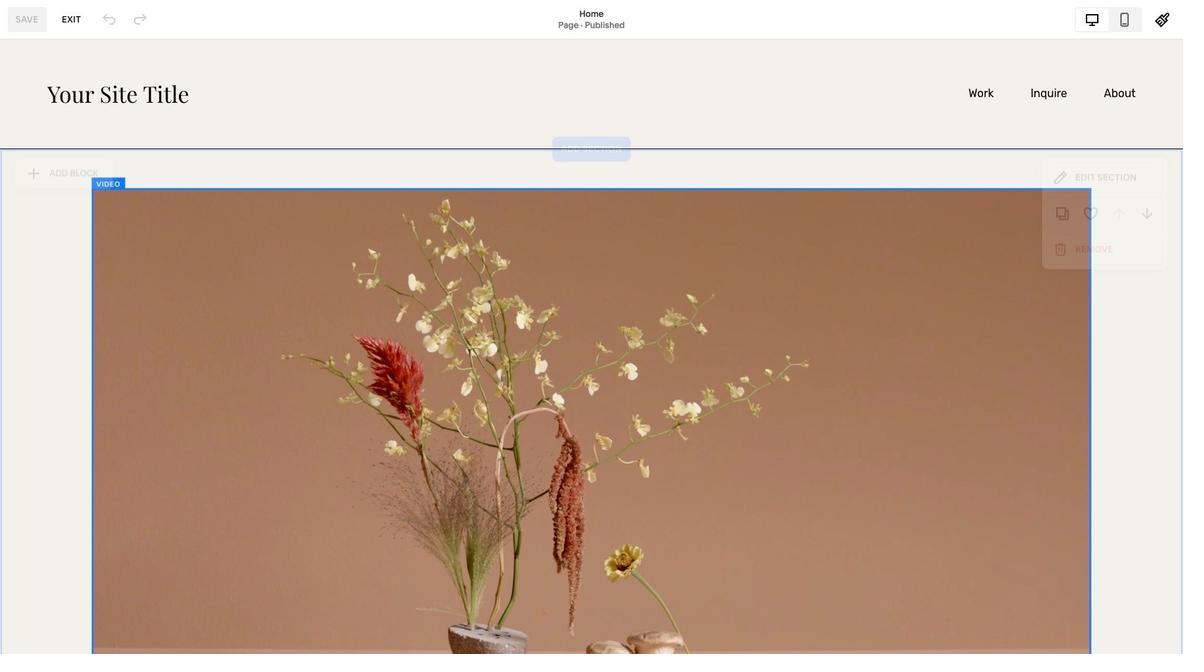 Task type: describe. For each thing, give the bounding box(es) containing it.
style image
[[1155, 12, 1171, 27]]

desktop image
[[1085, 12, 1101, 27]]

logo squarespace image
[[23, 23, 39, 39]]

trash image
[[1053, 244, 1069, 259]]

arrow up image
[[1112, 208, 1127, 223]]

search image
[[141, 23, 156, 39]]



Task type: vqa. For each thing, say whether or not it's contained in the screenshot.
site preview 'icon'
no



Task type: locate. For each thing, give the bounding box(es) containing it.
undo image
[[102, 12, 117, 27]]

tab list
[[1077, 8, 1141, 31]]

edit image
[[1053, 172, 1069, 187]]

heart image
[[1084, 208, 1099, 223]]

duplicate image
[[1055, 208, 1071, 223]]

arrow down image
[[1140, 208, 1155, 223]]

plus image
[[26, 168, 49, 183]]

toolbar
[[1047, 199, 1164, 232]]

mobile image
[[1117, 12, 1133, 27]]

redo image
[[133, 12, 148, 27]]



